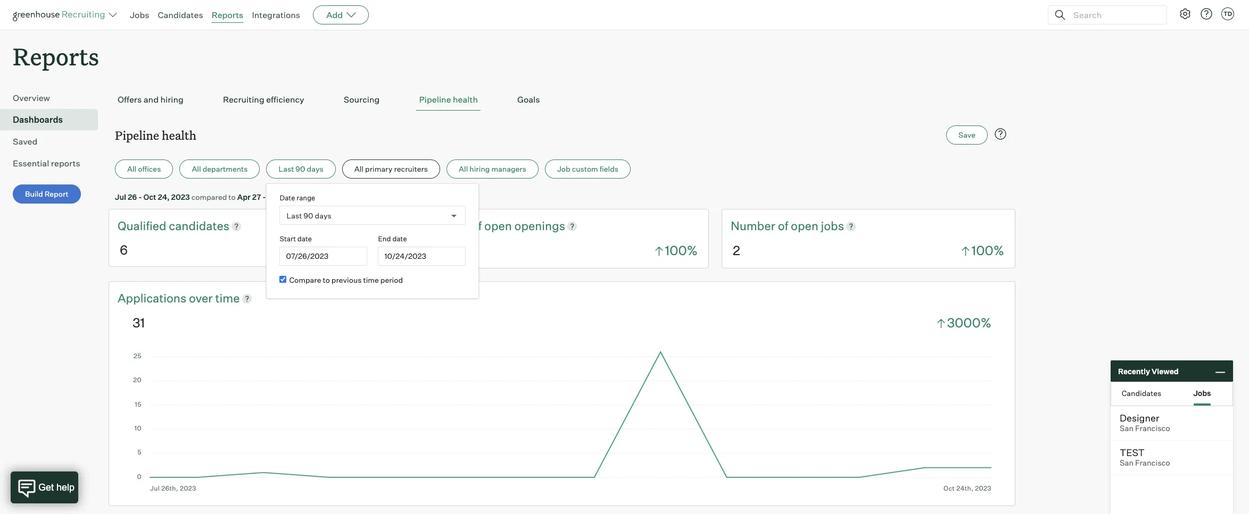 Task type: vqa. For each thing, say whether or not it's contained in the screenshot.
Save button
yes



Task type: locate. For each thing, give the bounding box(es) containing it.
1 horizontal spatial pipeline
[[419, 94, 451, 105]]

- right 26
[[139, 193, 142, 202]]

1 number from the left
[[424, 219, 469, 233]]

open
[[485, 219, 512, 233], [791, 219, 819, 233]]

0 horizontal spatial of
[[472, 219, 482, 233]]

0 horizontal spatial 2
[[427, 243, 434, 259]]

1 vertical spatial pipeline health
[[115, 127, 196, 143]]

1 vertical spatial tab list
[[1112, 383, 1233, 406]]

2 open link from the left
[[791, 218, 821, 235]]

1 vertical spatial candidates
[[1122, 389, 1162, 398]]

last 90 days up date range
[[279, 165, 324, 174]]

0 vertical spatial days
[[307, 165, 324, 174]]

francisco inside test san francisco
[[1136, 459, 1171, 469]]

2 number from the left
[[731, 219, 776, 233]]

build
[[25, 190, 43, 199]]

3 all from the left
[[355, 165, 364, 174]]

time
[[363, 276, 379, 285], [215, 291, 240, 306]]

all hiring managers
[[459, 165, 527, 174]]

open left the jobs
[[791, 219, 819, 233]]

0 horizontal spatial number of open
[[424, 219, 515, 233]]

san down the 'designer san francisco' on the bottom right of the page
[[1120, 459, 1134, 469]]

xychart image
[[133, 349, 992, 493]]

tab list containing candidates
[[1112, 383, 1233, 406]]

1 horizontal spatial open
[[791, 219, 819, 233]]

to
[[229, 193, 236, 202], [323, 276, 330, 285]]

period
[[381, 276, 403, 285]]

compared
[[192, 193, 227, 202]]

range
[[297, 194, 315, 202]]

1 2 from the left
[[427, 243, 434, 259]]

pipeline health inside button
[[419, 94, 478, 105]]

1 of link from the left
[[472, 218, 485, 235]]

0 horizontal spatial open link
[[485, 218, 515, 235]]

2 for jobs
[[733, 243, 741, 259]]

4 all from the left
[[459, 165, 468, 174]]

1 vertical spatial pipeline
[[115, 127, 159, 143]]

1 number link from the left
[[424, 218, 472, 235]]

1 date from the left
[[298, 235, 312, 243]]

1 horizontal spatial of
[[778, 219, 789, 233]]

francisco up test san francisco
[[1136, 424, 1171, 434]]

27
[[252, 193, 261, 202]]

0 vertical spatial reports
[[212, 10, 244, 20]]

1 horizontal spatial 2023
[[293, 193, 312, 202]]

open link
[[485, 218, 515, 235], [791, 218, 821, 235]]

all inside all departments button
[[192, 165, 201, 174]]

configure image
[[1179, 7, 1192, 20]]

1 open link from the left
[[485, 218, 515, 235]]

0 horizontal spatial candidates
[[158, 10, 203, 20]]

1 of from the left
[[472, 219, 482, 233]]

jul left 25,
[[268, 193, 279, 202]]

0 vertical spatial last 90 days
[[279, 165, 324, 174]]

0 horizontal spatial 100%
[[665, 243, 698, 259]]

0 horizontal spatial time
[[215, 291, 240, 306]]

2023 right 25,
[[293, 193, 312, 202]]

date right end
[[393, 235, 407, 243]]

san inside test san francisco
[[1120, 459, 1134, 469]]

all offices button
[[115, 160, 173, 179]]

last up 25,
[[279, 165, 294, 174]]

2 2023 from the left
[[293, 193, 312, 202]]

qualified
[[118, 219, 169, 233]]

2 all from the left
[[192, 165, 201, 174]]

time link
[[215, 291, 240, 307]]

-
[[139, 193, 142, 202], [263, 193, 266, 202]]

to left previous
[[323, 276, 330, 285]]

san
[[1120, 424, 1134, 434], [1120, 459, 1134, 469]]

all inside all hiring managers button
[[459, 165, 468, 174]]

0 horizontal spatial to
[[229, 193, 236, 202]]

last 90 days
[[279, 165, 324, 174], [287, 211, 332, 220]]

recruiters
[[394, 165, 428, 174]]

0 vertical spatial health
[[453, 94, 478, 105]]

compare to previous time period
[[289, 276, 403, 285]]

2 of link from the left
[[778, 218, 791, 235]]

of
[[472, 219, 482, 233], [778, 219, 789, 233]]

reports right candidates link
[[212, 10, 244, 20]]

2 of from the left
[[778, 219, 789, 233]]

1 100% from the left
[[665, 243, 698, 259]]

1 2023 from the left
[[171, 193, 190, 202]]

time left period
[[363, 276, 379, 285]]

all for all hiring managers
[[459, 165, 468, 174]]

jobs link
[[821, 218, 845, 235]]

2 san from the top
[[1120, 459, 1134, 469]]

recently
[[1119, 367, 1151, 376]]

90 down range
[[304, 211, 313, 220]]

all left departments
[[192, 165, 201, 174]]

date for end date
[[393, 235, 407, 243]]

0 vertical spatial time
[[363, 276, 379, 285]]

offers and hiring
[[118, 94, 184, 105]]

departments
[[203, 165, 248, 174]]

0 horizontal spatial number
[[424, 219, 469, 233]]

1 horizontal spatial jobs
[[1194, 389, 1212, 398]]

0 vertical spatial san
[[1120, 424, 1134, 434]]

open for jobs
[[791, 219, 819, 233]]

1 francisco from the top
[[1136, 424, 1171, 434]]

2 for openings
[[427, 243, 434, 259]]

2 francisco from the top
[[1136, 459, 1171, 469]]

0 horizontal spatial tab list
[[115, 89, 1010, 111]]

1 vertical spatial health
[[162, 127, 196, 143]]

sourcing button
[[341, 89, 383, 111]]

2 2 from the left
[[733, 243, 741, 259]]

2
[[427, 243, 434, 259], [733, 243, 741, 259]]

90
[[296, 165, 305, 174], [304, 211, 313, 220]]

0 horizontal spatial jul
[[115, 193, 126, 202]]

0 vertical spatial pipeline health
[[419, 94, 478, 105]]

qualified link
[[118, 218, 169, 235]]

0 vertical spatial hiring
[[161, 94, 184, 105]]

days up range
[[307, 165, 324, 174]]

number link for openings
[[424, 218, 472, 235]]

1 vertical spatial days
[[315, 211, 332, 220]]

last 90 days down range
[[287, 211, 332, 220]]

san inside the 'designer san francisco'
[[1120, 424, 1134, 434]]

1 horizontal spatial -
[[263, 193, 266, 202]]

0 horizontal spatial hiring
[[161, 94, 184, 105]]

2023
[[171, 193, 190, 202], [293, 193, 312, 202]]

1 horizontal spatial 100%
[[972, 243, 1005, 259]]

0 vertical spatial candidates
[[158, 10, 203, 20]]

1 vertical spatial hiring
[[470, 165, 490, 174]]

1 horizontal spatial number link
[[731, 218, 778, 235]]

1 vertical spatial 90
[[304, 211, 313, 220]]

custom
[[572, 165, 598, 174]]

hiring
[[161, 94, 184, 105], [470, 165, 490, 174]]

1 - from the left
[[139, 193, 142, 202]]

candidates down the recently viewed
[[1122, 389, 1162, 398]]

0 vertical spatial pipeline
[[419, 94, 451, 105]]

build report button
[[13, 185, 81, 204]]

2023 right 24,
[[171, 193, 190, 202]]

2 jul from the left
[[268, 193, 279, 202]]

pipeline health
[[419, 94, 478, 105], [115, 127, 196, 143]]

essential reports
[[13, 158, 80, 169]]

1 san from the top
[[1120, 424, 1134, 434]]

0 vertical spatial tab list
[[115, 89, 1010, 111]]

1 vertical spatial time
[[215, 291, 240, 306]]

0 vertical spatial 90
[[296, 165, 305, 174]]

date for start date
[[298, 235, 312, 243]]

viewed
[[1152, 367, 1179, 376]]

0 horizontal spatial health
[[162, 127, 196, 143]]

all inside all offices button
[[127, 165, 136, 174]]

1 open from the left
[[485, 219, 512, 233]]

reports down greenhouse recruiting image
[[13, 40, 99, 72]]

francisco down the 'designer san francisco' on the bottom right of the page
[[1136, 459, 1171, 469]]

1 number of open from the left
[[424, 219, 515, 233]]

90 inside last 90 days button
[[296, 165, 305, 174]]

jobs
[[130, 10, 149, 20], [1194, 389, 1212, 398]]

last inside button
[[279, 165, 294, 174]]

1 horizontal spatial of link
[[778, 218, 791, 235]]

0 horizontal spatial jobs
[[130, 10, 149, 20]]

francisco for designer
[[1136, 424, 1171, 434]]

jul left 26
[[115, 193, 126, 202]]

1 horizontal spatial open link
[[791, 218, 821, 235]]

all primary recruiters button
[[342, 160, 440, 179]]

1 horizontal spatial 2
[[733, 243, 741, 259]]

0 vertical spatial jobs
[[130, 10, 149, 20]]

100%
[[665, 243, 698, 259], [972, 243, 1005, 259]]

jul
[[115, 193, 126, 202], [268, 193, 279, 202]]

1 horizontal spatial pipeline health
[[419, 94, 478, 105]]

open link for jobs
[[791, 218, 821, 235]]

0 horizontal spatial of link
[[472, 218, 485, 235]]

1 vertical spatial jobs
[[1194, 389, 1212, 398]]

2 100% from the left
[[972, 243, 1005, 259]]

all primary recruiters
[[355, 165, 428, 174]]

2 open from the left
[[791, 219, 819, 233]]

pipeline
[[419, 94, 451, 105], [115, 127, 159, 143]]

hiring right "and"
[[161, 94, 184, 105]]

1 horizontal spatial number of open
[[731, 219, 821, 233]]

open for openings
[[485, 219, 512, 233]]

- right 27
[[263, 193, 266, 202]]

start
[[280, 235, 296, 243]]

tab list
[[115, 89, 1010, 111], [1112, 383, 1233, 406]]

1 horizontal spatial number
[[731, 219, 776, 233]]

saved
[[13, 136, 37, 147]]

of link
[[472, 218, 485, 235], [778, 218, 791, 235]]

days
[[307, 165, 324, 174], [315, 211, 332, 220]]

1 vertical spatial last
[[287, 211, 302, 220]]

time right over
[[215, 291, 240, 306]]

1 vertical spatial francisco
[[1136, 459, 1171, 469]]

1 vertical spatial to
[[323, 276, 330, 285]]

0 horizontal spatial -
[[139, 193, 142, 202]]

1 horizontal spatial tab list
[[1112, 383, 1233, 406]]

end date
[[378, 235, 407, 243]]

all left 'managers'
[[459, 165, 468, 174]]

tab list containing offers and hiring
[[115, 89, 1010, 111]]

efficiency
[[266, 94, 304, 105]]

jul 26 - oct 24, 2023 compared to apr 27 - jul 25, 2023
[[115, 193, 312, 202]]

offices
[[138, 165, 161, 174]]

all
[[127, 165, 136, 174], [192, 165, 201, 174], [355, 165, 364, 174], [459, 165, 468, 174]]

0 horizontal spatial 2023
[[171, 193, 190, 202]]

last
[[279, 165, 294, 174], [287, 211, 302, 220]]

1 vertical spatial san
[[1120, 459, 1134, 469]]

number link for jobs
[[731, 218, 778, 235]]

all departments button
[[180, 160, 260, 179]]

pipeline inside pipeline health button
[[419, 94, 451, 105]]

candidates right jobs link
[[158, 10, 203, 20]]

integrations link
[[252, 10, 300, 20]]

1 vertical spatial reports
[[13, 40, 99, 72]]

date
[[298, 235, 312, 243], [393, 235, 407, 243]]

all for all primary recruiters
[[355, 165, 364, 174]]

save button
[[947, 126, 988, 145]]

1 horizontal spatial health
[[453, 94, 478, 105]]

fields
[[600, 165, 619, 174]]

0 horizontal spatial open
[[485, 219, 512, 233]]

date right start
[[298, 235, 312, 243]]

0 vertical spatial last
[[279, 165, 294, 174]]

number of open for jobs
[[731, 219, 821, 233]]

all left offices
[[127, 165, 136, 174]]

all inside all primary recruiters "button"
[[355, 165, 364, 174]]

0 horizontal spatial date
[[298, 235, 312, 243]]

all left primary at the top
[[355, 165, 364, 174]]

90 up date range
[[296, 165, 305, 174]]

2 date from the left
[[393, 235, 407, 243]]

francisco inside the 'designer san francisco'
[[1136, 424, 1171, 434]]

1 horizontal spatial time
[[363, 276, 379, 285]]

hiring left 'managers'
[[470, 165, 490, 174]]

1 horizontal spatial hiring
[[470, 165, 490, 174]]

0 vertical spatial francisco
[[1136, 424, 1171, 434]]

previous
[[332, 276, 362, 285]]

1 horizontal spatial candidates
[[1122, 389, 1162, 398]]

0 horizontal spatial number link
[[424, 218, 472, 235]]

over link
[[189, 291, 215, 307]]

san up test
[[1120, 424, 1134, 434]]

number
[[424, 219, 469, 233], [731, 219, 776, 233]]

days down range
[[315, 211, 332, 220]]

1 all from the left
[[127, 165, 136, 174]]

open left openings
[[485, 219, 512, 233]]

1 horizontal spatial date
[[393, 235, 407, 243]]

100% for openings
[[665, 243, 698, 259]]

10/24/2023
[[385, 252, 427, 261]]

jobs link
[[130, 10, 149, 20]]

to left apr
[[229, 193, 236, 202]]

2 number link from the left
[[731, 218, 778, 235]]

1 horizontal spatial reports
[[212, 10, 244, 20]]

2 number of open from the left
[[731, 219, 821, 233]]

1 horizontal spatial jul
[[268, 193, 279, 202]]

25,
[[280, 193, 292, 202]]

last down date range
[[287, 211, 302, 220]]



Task type: describe. For each thing, give the bounding box(es) containing it.
100% for jobs
[[972, 243, 1005, 259]]

add
[[326, 10, 343, 20]]

all offices
[[127, 165, 161, 174]]

essential
[[13, 158, 49, 169]]

add button
[[313, 5, 369, 24]]

recruiting
[[223, 94, 265, 105]]

san for designer
[[1120, 424, 1134, 434]]

26
[[128, 193, 137, 202]]

applications over
[[118, 291, 215, 306]]

reports
[[51, 158, 80, 169]]

test san francisco
[[1120, 447, 1171, 469]]

1 jul from the left
[[115, 193, 126, 202]]

all hiring managers button
[[447, 160, 539, 179]]

francisco for test
[[1136, 459, 1171, 469]]

2 - from the left
[[263, 193, 266, 202]]

1 horizontal spatial to
[[323, 276, 330, 285]]

last 90 days button
[[267, 160, 336, 179]]

1 vertical spatial last 90 days
[[287, 211, 332, 220]]

all departments
[[192, 165, 248, 174]]

job custom fields
[[557, 165, 619, 174]]

goals button
[[515, 89, 543, 111]]

offers
[[118, 94, 142, 105]]

dashboards link
[[13, 114, 94, 126]]

6
[[120, 242, 128, 258]]

reports link
[[212, 10, 244, 20]]

goals
[[518, 94, 540, 105]]

overview link
[[13, 92, 94, 104]]

primary
[[365, 165, 393, 174]]

oct
[[144, 193, 156, 202]]

job custom fields button
[[545, 160, 631, 179]]

apr
[[237, 193, 251, 202]]

designer san francisco
[[1120, 413, 1171, 434]]

of link for jobs
[[778, 218, 791, 235]]

of for jobs
[[778, 219, 789, 233]]

essential reports link
[[13, 157, 94, 170]]

offers and hiring button
[[115, 89, 186, 111]]

overview
[[13, 93, 50, 103]]

managers
[[492, 165, 527, 174]]

0 horizontal spatial reports
[[13, 40, 99, 72]]

dashboards
[[13, 115, 63, 125]]

hiring inside button
[[470, 165, 490, 174]]

candidates
[[169, 219, 230, 233]]

td button
[[1222, 7, 1235, 20]]

number for openings
[[424, 219, 469, 233]]

3000%
[[948, 315, 992, 331]]

recently viewed
[[1119, 367, 1179, 376]]

all for all offices
[[127, 165, 136, 174]]

integrations
[[252, 10, 300, 20]]

and
[[144, 94, 159, 105]]

test
[[1120, 447, 1145, 459]]

td button
[[1220, 5, 1237, 22]]

job
[[557, 165, 571, 174]]

pipeline health button
[[417, 89, 481, 111]]

openings link
[[515, 218, 566, 235]]

start date
[[280, 235, 312, 243]]

end
[[378, 235, 391, 243]]

Search text field
[[1071, 7, 1158, 23]]

applications
[[118, 291, 187, 306]]

health inside button
[[453, 94, 478, 105]]

31
[[133, 315, 145, 331]]

07/26/2023
[[286, 252, 329, 261]]

faq image
[[995, 128, 1007, 141]]

number of open for openings
[[424, 219, 515, 233]]

open link for openings
[[485, 218, 515, 235]]

applications link
[[118, 291, 189, 307]]

td
[[1224, 10, 1233, 18]]

build report
[[25, 190, 69, 199]]

date range
[[280, 194, 315, 202]]

save
[[959, 131, 976, 140]]

report
[[45, 190, 69, 199]]

sourcing
[[344, 94, 380, 105]]

0 horizontal spatial pipeline
[[115, 127, 159, 143]]

recruiting efficiency button
[[220, 89, 307, 111]]

number for jobs
[[731, 219, 776, 233]]

over
[[189, 291, 213, 306]]

san for test
[[1120, 459, 1134, 469]]

Compare to previous time period checkbox
[[280, 276, 287, 283]]

greenhouse recruiting image
[[13, 9, 109, 21]]

saved link
[[13, 135, 94, 148]]

of link for openings
[[472, 218, 485, 235]]

recruiting efficiency
[[223, 94, 304, 105]]

candidates link
[[169, 218, 230, 235]]

designer
[[1120, 413, 1160, 424]]

date
[[280, 194, 295, 202]]

days inside button
[[307, 165, 324, 174]]

jobs
[[821, 219, 845, 233]]

compare
[[289, 276, 321, 285]]

hiring inside "button"
[[161, 94, 184, 105]]

of for openings
[[472, 219, 482, 233]]

0 horizontal spatial pipeline health
[[115, 127, 196, 143]]

24,
[[158, 193, 170, 202]]

all for all departments
[[192, 165, 201, 174]]

0 vertical spatial to
[[229, 193, 236, 202]]

openings
[[515, 219, 566, 233]]

candidates link
[[158, 10, 203, 20]]

last 90 days inside button
[[279, 165, 324, 174]]



